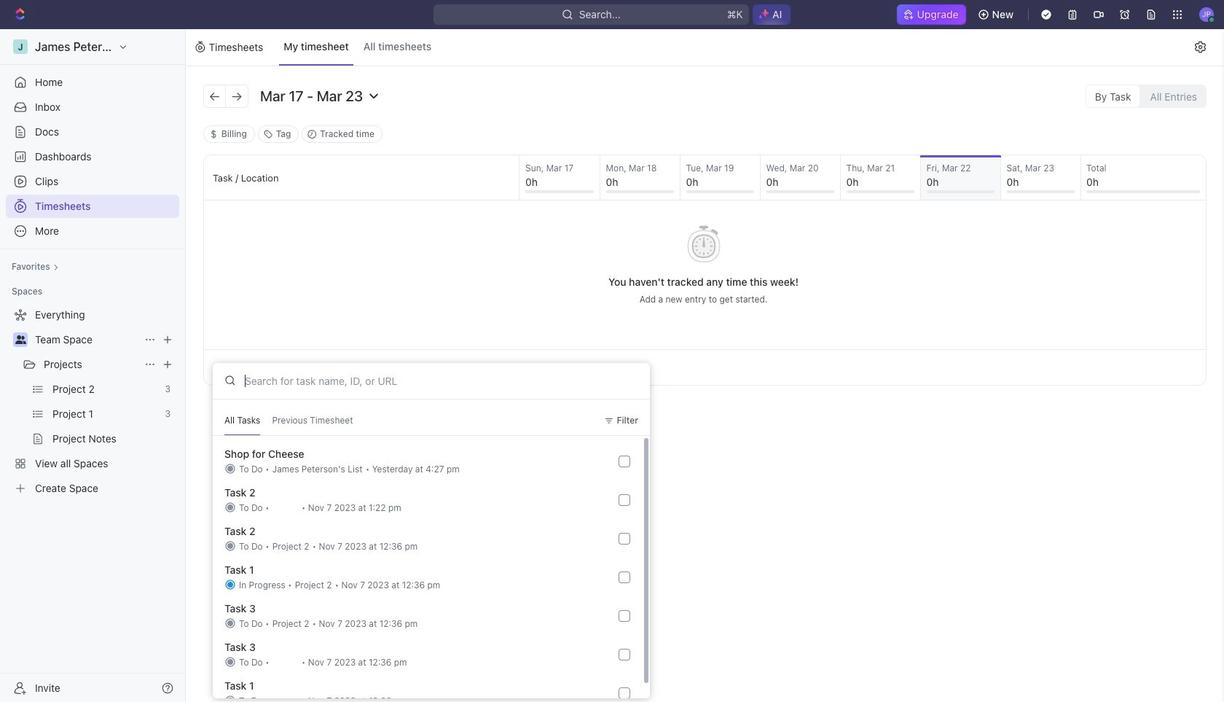 Task type: describe. For each thing, give the bounding box(es) containing it.
Search for task name, ID, or URL text field
[[213, 363, 650, 400]]

user group image
[[15, 335, 26, 344]]



Task type: locate. For each thing, give the bounding box(es) containing it.
tree inside sidebar 'navigation'
[[6, 303, 179, 500]]

None checkbox
[[619, 455, 631, 467], [619, 494, 631, 506], [619, 533, 631, 544], [619, 571, 631, 583], [619, 610, 631, 622], [619, 649, 631, 660], [619, 687, 631, 699], [619, 455, 631, 467], [619, 494, 631, 506], [619, 533, 631, 544], [619, 571, 631, 583], [619, 610, 631, 622], [619, 649, 631, 660], [619, 687, 631, 699]]

sidebar navigation
[[0, 29, 186, 702]]

tree
[[6, 303, 179, 500]]



Task type: vqa. For each thing, say whether or not it's contained in the screenshot.
tree in Sidebar navigation
yes



